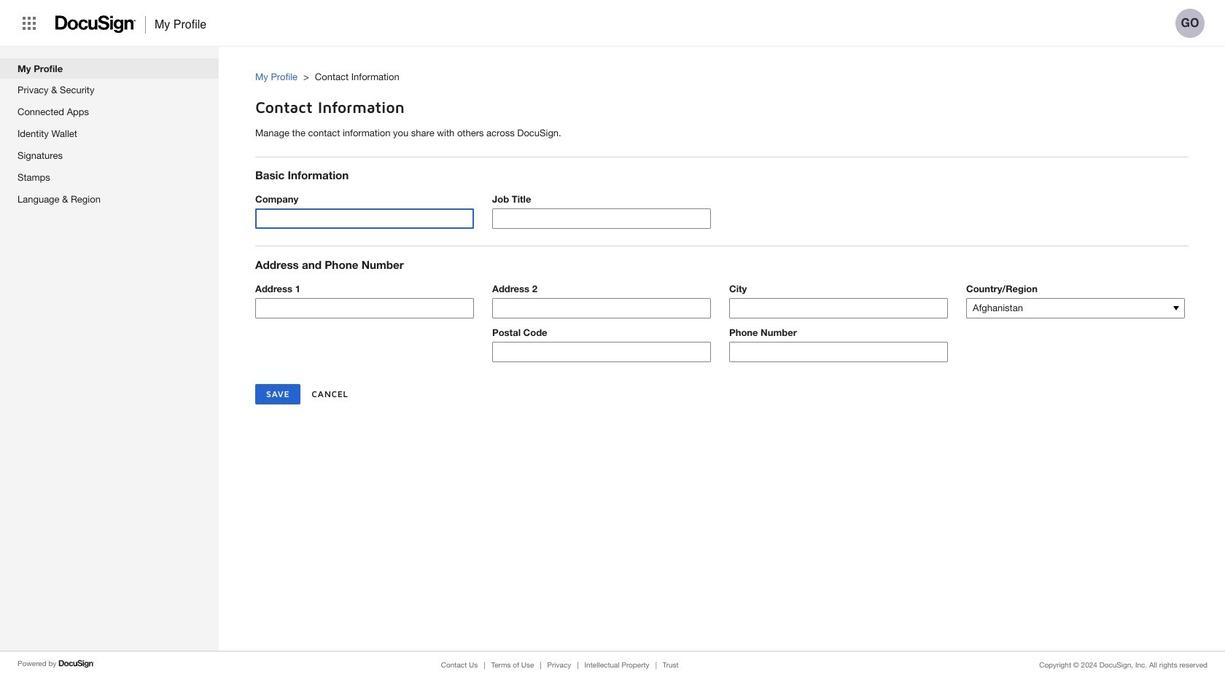 Task type: describe. For each thing, give the bounding box(es) containing it.
breadcrumb region
[[255, 56, 1225, 88]]



Task type: locate. For each thing, give the bounding box(es) containing it.
1 vertical spatial docusign image
[[59, 658, 95, 670]]

docusign image
[[55, 11, 136, 38], [59, 658, 95, 670]]

None text field
[[493, 210, 710, 229], [493, 299, 710, 318], [730, 343, 947, 362], [493, 210, 710, 229], [493, 299, 710, 318], [730, 343, 947, 362]]

None text field
[[256, 210, 473, 229], [256, 299, 473, 318], [730, 299, 947, 318], [493, 343, 710, 362], [256, 210, 473, 229], [256, 299, 473, 318], [730, 299, 947, 318], [493, 343, 710, 362]]

0 vertical spatial docusign image
[[55, 11, 136, 38]]



